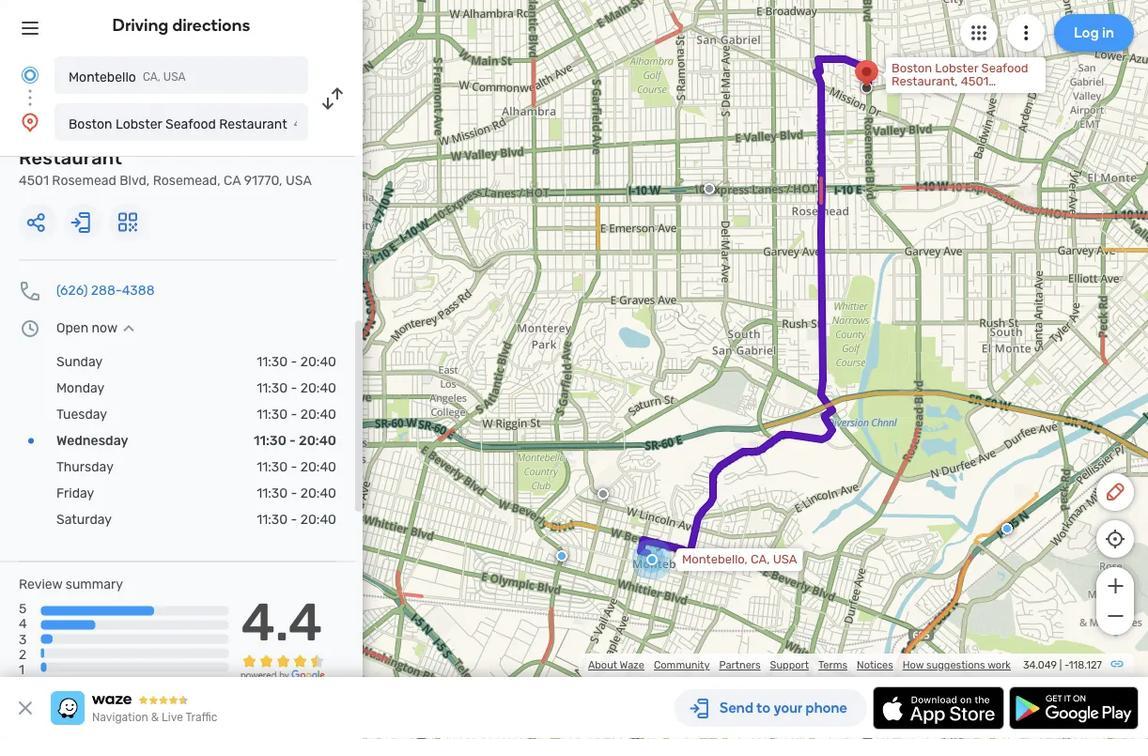 Task type: locate. For each thing, give the bounding box(es) containing it.
20:40
[[301, 354, 337, 370], [301, 381, 337, 396], [301, 407, 337, 423], [299, 433, 337, 449], [301, 460, 337, 475], [301, 486, 337, 502], [301, 512, 337, 528]]

police image
[[1002, 524, 1013, 535], [557, 551, 568, 562]]

boston
[[69, 116, 112, 132], [19, 128, 85, 150]]

about waze link
[[588, 660, 645, 672]]

usa inside boston lobster seafood restaurant 4501 rosemead blvd, rosemead, ca 91770, usa
[[286, 173, 312, 188]]

restaurant
[[219, 116, 287, 132], [19, 147, 122, 169]]

usa inside montebello ca, usa
[[163, 71, 186, 84]]

boston down montebello at top
[[69, 116, 112, 132]]

open
[[56, 321, 89, 336]]

0 horizontal spatial ca,
[[143, 71, 161, 84]]

5
[[19, 602, 27, 617]]

0 horizontal spatial usa
[[163, 71, 186, 84]]

montebello
[[69, 69, 136, 85]]

review
[[19, 577, 62, 593]]

usa up boston lobster seafood restaurant button in the top of the page
[[163, 71, 186, 84]]

1 vertical spatial restaurant
[[19, 147, 122, 169]]

0 horizontal spatial restaurant
[[19, 147, 122, 169]]

usa right the montebello,
[[773, 553, 798, 567]]

ca, inside montebello ca, usa
[[143, 71, 161, 84]]

1 horizontal spatial ca,
[[751, 553, 770, 567]]

11:30 for sunday
[[257, 354, 288, 370]]

seafood
[[165, 116, 216, 132], [164, 128, 240, 150]]

lobster down montebello ca, usa
[[116, 116, 162, 132]]

community
[[654, 660, 710, 672]]

0 vertical spatial police image
[[1002, 524, 1013, 535]]

2 horizontal spatial usa
[[773, 553, 798, 567]]

waze
[[620, 660, 645, 672]]

restaurant for boston lobster seafood restaurant
[[219, 116, 287, 132]]

4.4
[[241, 591, 323, 654]]

0 horizontal spatial police image
[[557, 551, 568, 562]]

2 vertical spatial usa
[[773, 553, 798, 567]]

1 vertical spatial ca,
[[751, 553, 770, 567]]

usa
[[163, 71, 186, 84], [286, 173, 312, 188], [773, 553, 798, 567]]

- for wednesday
[[290, 433, 296, 449]]

0 vertical spatial restaurant
[[219, 116, 287, 132]]

-
[[291, 354, 297, 370], [291, 381, 297, 396], [291, 407, 297, 423], [290, 433, 296, 449], [291, 460, 297, 475], [291, 486, 297, 502], [291, 512, 297, 528], [1065, 660, 1070, 672]]

ca,
[[143, 71, 161, 84], [751, 553, 770, 567]]

zoom out image
[[1104, 605, 1128, 628]]

1 horizontal spatial usa
[[286, 173, 312, 188]]

ca, right montebello at top
[[143, 71, 161, 84]]

boston lobster seafood restaurant 4501 rosemead blvd, rosemead, ca 91770, usa
[[19, 128, 312, 188]]

lobster for boston lobster seafood restaurant
[[116, 116, 162, 132]]

seafood inside boston lobster seafood restaurant 4501 rosemead blvd, rosemead, ca 91770, usa
[[164, 128, 240, 150]]

boston inside button
[[69, 116, 112, 132]]

zoom in image
[[1104, 575, 1128, 598]]

11:30 - 20:40
[[257, 354, 337, 370], [257, 381, 337, 396], [257, 407, 337, 423], [254, 433, 337, 449], [257, 460, 337, 475], [257, 486, 337, 502], [257, 512, 337, 528]]

restaurant inside boston lobster seafood restaurant 4501 rosemead blvd, rosemead, ca 91770, usa
[[19, 147, 122, 169]]

seafood inside button
[[165, 116, 216, 132]]

boston for boston lobster seafood restaurant
[[69, 116, 112, 132]]

boston up the "4501"
[[19, 128, 85, 150]]

current location image
[[19, 64, 41, 86]]

boston inside boston lobster seafood restaurant 4501 rosemead blvd, rosemead, ca 91770, usa
[[19, 128, 85, 150]]

11:30 - 20:40 for saturday
[[257, 512, 337, 528]]

usa for montebello
[[163, 71, 186, 84]]

support
[[771, 660, 809, 672]]

boston for boston lobster seafood restaurant 4501 rosemead blvd, rosemead, ca 91770, usa
[[19, 128, 85, 150]]

thursday
[[56, 460, 114, 475]]

lobster inside boston lobster seafood restaurant button
[[116, 116, 162, 132]]

restaurant up rosemead
[[19, 147, 122, 169]]

lobster for boston lobster seafood restaurant 4501 rosemead blvd, rosemead, ca 91770, usa
[[89, 128, 160, 150]]

open now
[[56, 321, 118, 336]]

usa right 91770,
[[286, 173, 312, 188]]

summary
[[66, 577, 123, 593]]

partners link
[[720, 660, 761, 672]]

lobster up blvd,
[[89, 128, 160, 150]]

- for monday
[[291, 381, 297, 396]]

- for tuesday
[[291, 407, 297, 423]]

boston lobster seafood restaurant
[[69, 116, 287, 132]]

118.127
[[1070, 660, 1103, 672]]

3
[[19, 632, 27, 648]]

34.049 | -118.127
[[1024, 660, 1103, 672]]

clock image
[[19, 317, 41, 340]]

lobster inside boston lobster seafood restaurant 4501 rosemead blvd, rosemead, ca 91770, usa
[[89, 128, 160, 150]]

20:40 for tuesday
[[301, 407, 337, 423]]

restaurant inside button
[[219, 116, 287, 132]]

rosemead
[[52, 173, 116, 188]]

terms link
[[819, 660, 848, 672]]

notices
[[857, 660, 894, 672]]

directions
[[173, 15, 250, 35]]

1 vertical spatial usa
[[286, 173, 312, 188]]

ca, right the montebello,
[[751, 553, 770, 567]]

|
[[1060, 660, 1063, 672]]

1
[[19, 662, 24, 678]]

wednesday
[[56, 433, 128, 449]]

rosemead,
[[153, 173, 221, 188]]

1 vertical spatial police image
[[557, 551, 568, 562]]

4388
[[122, 283, 155, 298]]

1 horizontal spatial police image
[[1002, 524, 1013, 535]]

saturday
[[56, 512, 112, 528]]

location image
[[19, 111, 41, 133]]

1 horizontal spatial restaurant
[[219, 116, 287, 132]]

lobster
[[116, 116, 162, 132], [89, 128, 160, 150]]

ca, for montebello,
[[751, 553, 770, 567]]

accident image
[[598, 489, 609, 500]]

11:30 for tuesday
[[257, 407, 288, 423]]

pencil image
[[1105, 481, 1127, 504]]

11:30
[[257, 354, 288, 370], [257, 381, 288, 396], [257, 407, 288, 423], [254, 433, 287, 449], [257, 460, 288, 475], [257, 486, 288, 502], [257, 512, 288, 528]]

4501
[[19, 173, 49, 188]]

support link
[[771, 660, 809, 672]]

restaurant up 91770,
[[219, 116, 287, 132]]

seafood for boston lobster seafood restaurant 4501 rosemead blvd, rosemead, ca 91770, usa
[[164, 128, 240, 150]]

driving
[[112, 15, 169, 35]]

0 vertical spatial usa
[[163, 71, 186, 84]]

0 vertical spatial ca,
[[143, 71, 161, 84]]



Task type: vqa. For each thing, say whether or not it's contained in the screenshot.
bottommost the 'directions'
no



Task type: describe. For each thing, give the bounding box(es) containing it.
- for friday
[[291, 486, 297, 502]]

monday
[[56, 381, 105, 396]]

chevron up image
[[118, 321, 140, 336]]

5 4 3 2 1
[[19, 602, 27, 678]]

accident image
[[704, 183, 715, 195]]

traffic
[[186, 712, 218, 725]]

20:40 for wednesday
[[299, 433, 337, 449]]

usa for montebello,
[[773, 553, 798, 567]]

community link
[[654, 660, 710, 672]]

driving directions
[[112, 15, 250, 35]]

20:40 for sunday
[[301, 354, 337, 370]]

11:30 for wednesday
[[254, 433, 287, 449]]

about
[[588, 660, 618, 672]]

11:30 for monday
[[257, 381, 288, 396]]

navigation
[[92, 712, 148, 725]]

(626) 288-4388 link
[[56, 283, 155, 298]]

friday
[[56, 486, 94, 502]]

11:30 for friday
[[257, 486, 288, 502]]

seafood for boston lobster seafood restaurant
[[165, 116, 216, 132]]

11:30 - 20:40 for thursday
[[257, 460, 337, 475]]

now
[[92, 321, 118, 336]]

11:30 - 20:40 for tuesday
[[257, 407, 337, 423]]

20:40 for friday
[[301, 486, 337, 502]]

review summary
[[19, 577, 123, 593]]

montebello ca, usa
[[69, 69, 186, 85]]

4
[[19, 617, 27, 632]]

ca
[[224, 173, 241, 188]]

288-
[[91, 283, 122, 298]]

live
[[162, 712, 183, 725]]

91770,
[[244, 173, 283, 188]]

suggestions
[[927, 660, 986, 672]]

montebello,
[[683, 553, 748, 567]]

11:30 - 20:40 for sunday
[[257, 354, 337, 370]]

- for thursday
[[291, 460, 297, 475]]

about waze community partners support terms notices how suggestions work
[[588, 660, 1012, 672]]

x image
[[14, 698, 37, 720]]

20:40 for monday
[[301, 381, 337, 396]]

how
[[903, 660, 924, 672]]

work
[[988, 660, 1012, 672]]

(626)
[[56, 283, 88, 298]]

11:30 - 20:40 for friday
[[257, 486, 337, 502]]

tuesday
[[56, 407, 107, 423]]

34.049
[[1024, 660, 1058, 672]]

11:30 - 20:40 for wednesday
[[254, 433, 337, 449]]

boston lobster seafood restaurant button
[[55, 103, 308, 141]]

2
[[19, 647, 27, 663]]

restaurant for boston lobster seafood restaurant 4501 rosemead blvd, rosemead, ca 91770, usa
[[19, 147, 122, 169]]

ca, for montebello
[[143, 71, 161, 84]]

partners
[[720, 660, 761, 672]]

montebello, ca, usa
[[683, 553, 798, 567]]

call image
[[19, 280, 41, 302]]

blvd,
[[120, 173, 150, 188]]

sunday
[[56, 354, 103, 370]]

- for sunday
[[291, 354, 297, 370]]

how suggestions work link
[[903, 660, 1012, 672]]

navigation & live traffic
[[92, 712, 218, 725]]

11:30 - 20:40 for monday
[[257, 381, 337, 396]]

- for saturday
[[291, 512, 297, 528]]

(626) 288-4388
[[56, 283, 155, 298]]

notices link
[[857, 660, 894, 672]]

terms
[[819, 660, 848, 672]]

open now button
[[56, 321, 140, 336]]

link image
[[1110, 657, 1125, 672]]

&
[[151, 712, 159, 725]]

11:30 for saturday
[[257, 512, 288, 528]]

20:40 for thursday
[[301, 460, 337, 475]]

11:30 for thursday
[[257, 460, 288, 475]]

20:40 for saturday
[[301, 512, 337, 528]]



